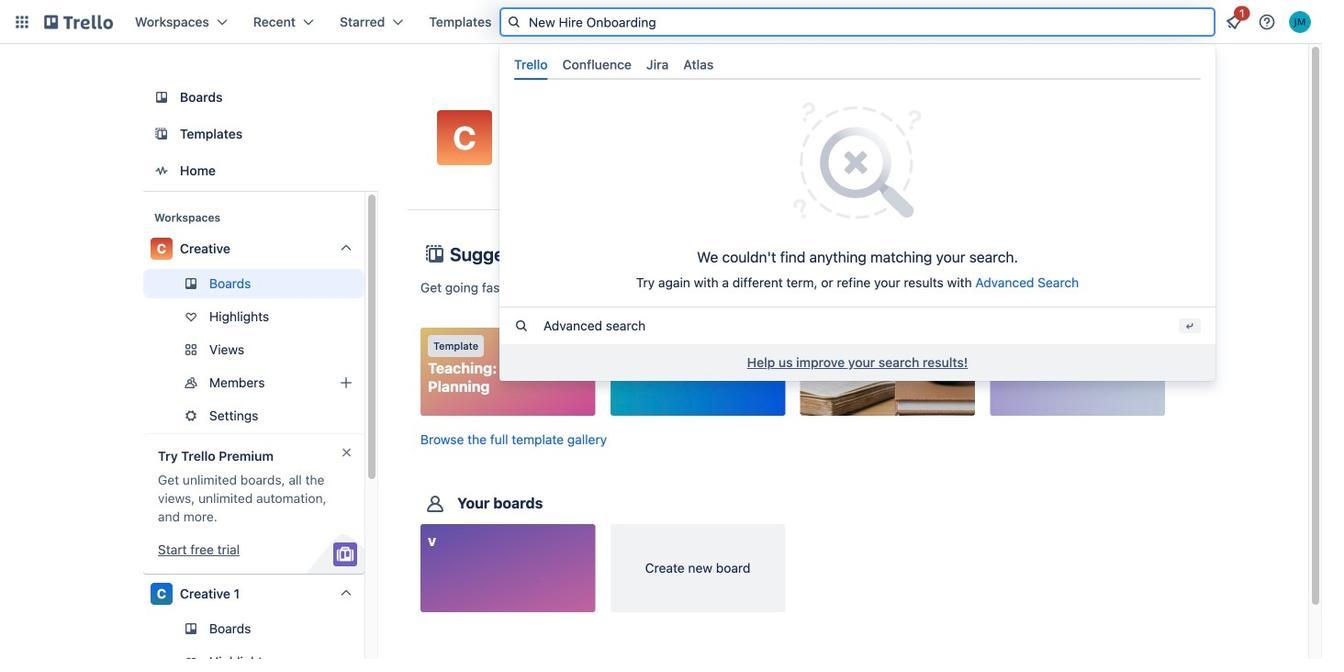 Task type: vqa. For each thing, say whether or not it's contained in the screenshot.
Back to home image
yes



Task type: describe. For each thing, give the bounding box(es) containing it.
3 tab from the left
[[639, 50, 676, 80]]

2 tab from the left
[[555, 50, 639, 80]]

primary element
[[0, 0, 1323, 44]]

board image
[[151, 86, 173, 108]]

search no results image
[[794, 100, 922, 222]]

1 tab from the left
[[507, 50, 555, 80]]

add image
[[335, 372, 357, 394]]

home image
[[151, 160, 173, 182]]

1 notification image
[[1224, 11, 1246, 33]]

forward image
[[361, 372, 383, 394]]

1 forward image from the top
[[361, 339, 383, 361]]

search image
[[507, 15, 522, 29]]



Task type: locate. For each thing, give the bounding box(es) containing it.
0 vertical spatial forward image
[[361, 339, 383, 361]]

4 tab from the left
[[676, 50, 721, 80]]

1 vertical spatial forward image
[[361, 405, 383, 427]]

forward image up forward icon
[[361, 339, 383, 361]]

2 forward image from the top
[[361, 405, 383, 427]]

tab list
[[507, 50, 1209, 80]]

forward image down forward icon
[[361, 405, 383, 427]]

forward image
[[361, 339, 383, 361], [361, 405, 383, 427]]

template board image
[[151, 123, 173, 145]]

back to home image
[[44, 7, 113, 37]]

open information menu image
[[1259, 13, 1277, 31]]

advanced search image
[[514, 319, 529, 334]]

jeremy miller (jeremymiller198) image
[[1290, 11, 1312, 33]]

tab
[[507, 50, 555, 80], [555, 50, 639, 80], [639, 50, 676, 80], [676, 50, 721, 80]]

Search Trello field
[[500, 7, 1216, 37]]



